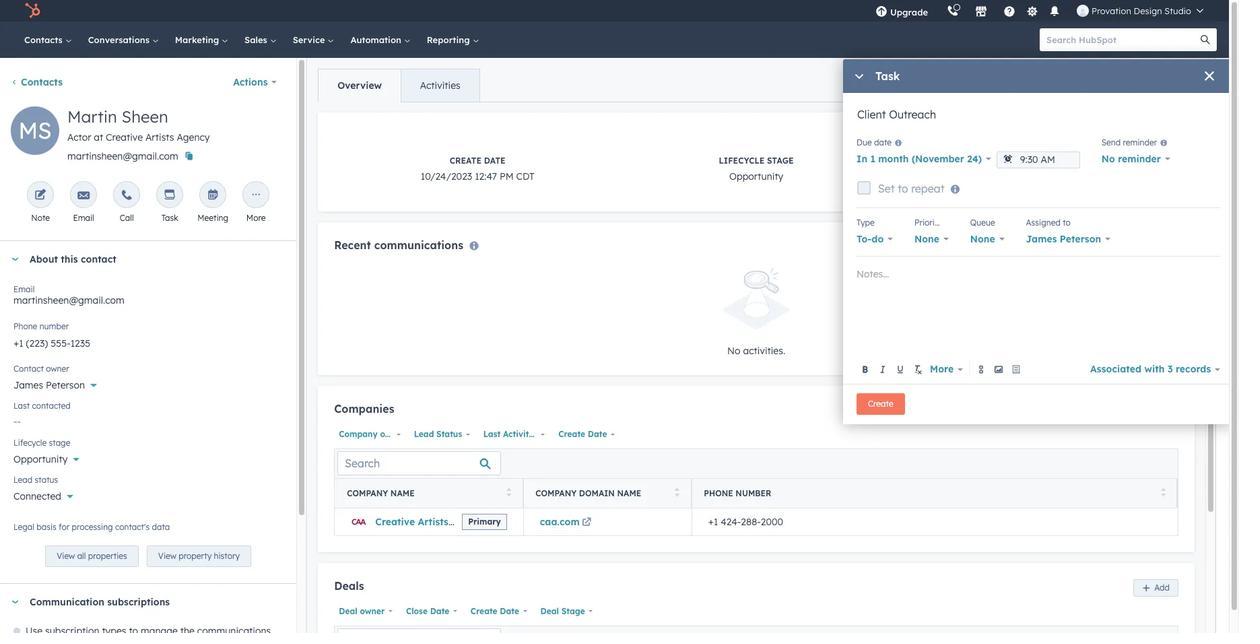 Task type: vqa. For each thing, say whether or not it's contained in the screenshot.


Task type: locate. For each thing, give the bounding box(es) containing it.
email down email icon
[[73, 213, 94, 223]]

1 vertical spatial create date
[[471, 606, 519, 616]]

property
[[179, 551, 212, 561]]

opportunity inside lifecycle stage opportunity
[[730, 170, 784, 183]]

james down assigned
[[1026, 233, 1057, 245]]

caret image for about this contact
[[11, 258, 19, 261]]

1 caret image from the top
[[11, 258, 19, 261]]

1 horizontal spatial activity
[[1015, 156, 1056, 166]]

deal inside popup button
[[339, 606, 358, 616]]

activity for last activity date --
[[1015, 156, 1056, 166]]

last left contacted
[[13, 401, 30, 411]]

date inside "popup button"
[[430, 606, 450, 616]]

task
[[876, 69, 900, 83], [161, 213, 178, 223]]

to
[[898, 182, 909, 195], [1063, 218, 1071, 228]]

1 none button from the left
[[915, 230, 949, 249]]

company inside popup button
[[339, 429, 378, 439]]

0 vertical spatial last
[[991, 156, 1012, 166]]

0 horizontal spatial stage
[[562, 606, 585, 616]]

0 horizontal spatial opportunity
[[13, 453, 68, 466]]

no for no activities.
[[728, 345, 741, 357]]

caret image left the communication
[[11, 601, 19, 604]]

phone up +1
[[704, 489, 734, 499]]

no left activities.
[[728, 345, 741, 357]]

more inside more popup button
[[930, 363, 954, 376]]

artists down "sheen"
[[145, 131, 174, 144]]

basis
[[37, 522, 56, 532]]

this
[[61, 253, 78, 265]]

0 horizontal spatial james
[[13, 379, 43, 391]]

peterson down assigned to
[[1060, 233, 1102, 245]]

lead status
[[13, 475, 58, 485]]

view left property
[[158, 551, 176, 561]]

contact
[[13, 364, 44, 374]]

3 press to sort. element from the left
[[1161, 488, 1166, 499]]

owner down deals
[[360, 606, 385, 616]]

3
[[1168, 363, 1173, 376]]

lead for lead status
[[414, 429, 434, 439]]

owner down companies
[[380, 429, 405, 439]]

actions
[[233, 76, 268, 88]]

view property history link
[[147, 546, 251, 567]]

1 horizontal spatial press to sort. image
[[1161, 488, 1166, 497]]

stage inside popup button
[[562, 606, 585, 616]]

james peterson button up last contacted text box
[[13, 372, 283, 394]]

to right set
[[898, 182, 909, 195]]

menu containing provation design studio
[[866, 0, 1213, 22]]

0 horizontal spatial phone
[[13, 321, 37, 331]]

close date button
[[401, 603, 461, 620]]

0 vertical spatial contacts
[[24, 34, 65, 45]]

2 press to sort. element from the left
[[675, 488, 680, 499]]

last inside popup button
[[484, 429, 501, 439]]

create date button up the company domain name
[[554, 426, 618, 443]]

settings link
[[1024, 4, 1041, 18]]

navigation containing overview
[[318, 69, 480, 102]]

menu
[[866, 0, 1213, 22]]

email for email
[[73, 213, 94, 223]]

1 vertical spatial contacts link
[[11, 76, 63, 88]]

task down task image
[[161, 213, 178, 223]]

send reminder
[[1102, 137, 1158, 148]]

1 horizontal spatial create date button
[[554, 426, 618, 443]]

company down companies
[[339, 429, 378, 439]]

0 horizontal spatial view
[[57, 551, 75, 561]]

no inside popup button
[[1102, 153, 1116, 165]]

2 view from the left
[[158, 551, 176, 561]]

0 vertical spatial agency
[[177, 131, 210, 144]]

0 horizontal spatial no
[[728, 345, 741, 357]]

press to sort. element for company domain name
[[675, 488, 680, 499]]

no down the send
[[1102, 153, 1116, 165]]

martinsheen@gmail.com
[[67, 150, 178, 162], [13, 294, 125, 307]]

company up caa.com at the bottom left of the page
[[536, 489, 577, 499]]

creative down name
[[375, 516, 415, 528]]

1 vertical spatial creative
[[375, 516, 415, 528]]

james down contact
[[13, 379, 43, 391]]

1 horizontal spatial no
[[1102, 153, 1116, 165]]

email inside email martinsheen@gmail.com
[[13, 284, 35, 294]]

0 horizontal spatial james peterson button
[[13, 372, 283, 394]]

subscriptions
[[107, 596, 170, 609]]

view for view all properties
[[57, 551, 75, 561]]

james peterson button down assigned to
[[1026, 230, 1111, 249]]

1 vertical spatial owner
[[380, 429, 405, 439]]

1 vertical spatial caret image
[[11, 601, 19, 604]]

0 vertical spatial create date
[[559, 429, 607, 439]]

1 vertical spatial no
[[728, 345, 741, 357]]

1 horizontal spatial none button
[[971, 230, 1005, 249]]

company for company name
[[347, 489, 388, 499]]

design
[[1134, 5, 1163, 16]]

to-
[[857, 233, 872, 245]]

lead left 'status'
[[414, 429, 434, 439]]

marketplaces image
[[976, 6, 988, 18]]

12:47
[[475, 170, 497, 183]]

1 horizontal spatial more
[[930, 363, 954, 376]]

stage inside lifecycle stage opportunity
[[767, 156, 794, 166]]

1 vertical spatial lifecycle
[[13, 438, 47, 448]]

1 vertical spatial opportunity
[[13, 453, 68, 466]]

0 horizontal spatial peterson
[[46, 379, 85, 391]]

phone number
[[704, 489, 772, 499]]

create inside create date 10/24/2023 12:47 pm cdt
[[450, 156, 482, 166]]

contact owner
[[13, 364, 69, 374]]

2 caret image from the top
[[11, 601, 19, 604]]

288-
[[741, 516, 761, 528]]

reporting link
[[419, 22, 487, 58]]

0 horizontal spatial none
[[915, 233, 940, 245]]

phone
[[13, 321, 37, 331], [704, 489, 734, 499]]

company owner button
[[334, 426, 405, 443]]

0 vertical spatial activity
[[1015, 156, 1056, 166]]

date inside popup button
[[537, 429, 556, 439]]

james for contact owner
[[13, 379, 43, 391]]

minimize dialog image
[[854, 71, 865, 82]]

0 vertical spatial no
[[1102, 153, 1116, 165]]

0 horizontal spatial none button
[[915, 230, 949, 249]]

close date
[[406, 606, 450, 616]]

1 vertical spatial activity
[[503, 429, 534, 439]]

to right assigned
[[1063, 218, 1071, 228]]

provation design studio button
[[1069, 0, 1212, 22]]

HH:MM text field
[[997, 151, 1081, 168]]

none down priority
[[915, 233, 940, 245]]

1 horizontal spatial james peterson
[[1026, 233, 1102, 245]]

company
[[339, 429, 378, 439], [347, 489, 388, 499], [536, 489, 577, 499]]

associated with 3 records
[[1091, 363, 1212, 376]]

james peterson for owner
[[13, 379, 85, 391]]

lead inside popup button
[[414, 429, 434, 439]]

none button for queue
[[971, 230, 1005, 249]]

caret image for communication subscriptions
[[11, 601, 19, 604]]

james peterson button for assigned to
[[1026, 230, 1111, 249]]

1 horizontal spatial lifecycle
[[719, 156, 765, 166]]

company for company owner
[[339, 429, 378, 439]]

1 vertical spatial stage
[[562, 606, 585, 616]]

1 horizontal spatial peterson
[[1060, 233, 1102, 245]]

0 horizontal spatial to
[[898, 182, 909, 195]]

actor
[[67, 131, 91, 144]]

link opens in a new window image
[[582, 518, 592, 528], [582, 518, 592, 528]]

1 horizontal spatial none
[[971, 233, 996, 245]]

create date button
[[554, 426, 618, 443], [466, 603, 531, 620]]

caret image
[[11, 258, 19, 261], [11, 601, 19, 604]]

last
[[991, 156, 1012, 166], [13, 401, 30, 411], [484, 429, 501, 439]]

0 horizontal spatial artists
[[145, 131, 174, 144]]

1 press to sort. element from the left
[[506, 488, 512, 499]]

task right minimize dialog image
[[876, 69, 900, 83]]

martinsheen@gmail.com down "at"
[[67, 150, 178, 162]]

owner inside popup button
[[380, 429, 405, 439]]

james peterson down contact owner
[[13, 379, 85, 391]]

1 vertical spatial create date button
[[466, 603, 531, 620]]

press to sort. element
[[506, 488, 512, 499], [675, 488, 680, 499], [1161, 488, 1166, 499]]

0 horizontal spatial last
[[13, 401, 30, 411]]

peterson up contacted
[[46, 379, 85, 391]]

artists
[[145, 131, 174, 144], [418, 516, 449, 528]]

associated with 3 records button
[[1091, 360, 1221, 379]]

1 horizontal spatial opportunity
[[730, 170, 784, 183]]

date inside last activity date --
[[1058, 156, 1080, 166]]

associated
[[1091, 363, 1142, 376]]

service link
[[285, 22, 343, 58]]

number
[[40, 321, 69, 331]]

martinsheen@gmail.com up number
[[13, 294, 125, 307]]

reminder inside popup button
[[1119, 153, 1161, 165]]

1 press to sort. image from the left
[[506, 488, 512, 497]]

creative right "at"
[[106, 131, 143, 144]]

last right 24)
[[991, 156, 1012, 166]]

no inside alert
[[728, 345, 741, 357]]

owner inside popup button
[[360, 606, 385, 616]]

create date for leftmost create date popup button
[[471, 606, 519, 616]]

lifecycle stage
[[13, 438, 70, 448]]

0 vertical spatial owner
[[46, 364, 69, 374]]

activity inside last activity date --
[[1015, 156, 1056, 166]]

0 horizontal spatial create date
[[471, 606, 519, 616]]

artists left primary
[[418, 516, 449, 528]]

hubspot image
[[24, 3, 40, 19]]

1 vertical spatial reminder
[[1119, 153, 1161, 165]]

1 - from the left
[[1032, 170, 1036, 183]]

1 deal from the left
[[339, 606, 358, 616]]

navigation
[[318, 69, 480, 102]]

0 vertical spatial james peterson button
[[1026, 230, 1111, 249]]

0 vertical spatial phone
[[13, 321, 37, 331]]

priority
[[915, 218, 943, 228]]

search button
[[1195, 28, 1217, 51]]

view for view property history
[[158, 551, 176, 561]]

reminder down send reminder
[[1119, 153, 1161, 165]]

0 horizontal spatial create date button
[[466, 603, 531, 620]]

status
[[437, 429, 462, 439]]

1 vertical spatial last
[[13, 401, 30, 411]]

task image
[[164, 189, 176, 202]]

company domain name
[[536, 489, 642, 499]]

in 1 month (november 24)
[[857, 153, 982, 165]]

at
[[94, 131, 103, 144]]

+1 424-288-2000
[[709, 516, 784, 528]]

reminder for send reminder
[[1124, 137, 1158, 148]]

company left name
[[347, 489, 388, 499]]

lifecycle inside lifecycle stage opportunity
[[719, 156, 765, 166]]

create date button left "deal stage"
[[466, 603, 531, 620]]

2 horizontal spatial last
[[991, 156, 1012, 166]]

to for set
[[898, 182, 909, 195]]

1 horizontal spatial last
[[484, 429, 501, 439]]

lead up connected
[[13, 475, 32, 485]]

1 horizontal spatial james
[[1026, 233, 1057, 245]]

overview
[[338, 80, 382, 92]]

none for priority
[[915, 233, 940, 245]]

1 vertical spatial phone
[[704, 489, 734, 499]]

owner for companies
[[380, 429, 405, 439]]

meeting image
[[207, 189, 219, 202]]

last for last activity date --
[[991, 156, 1012, 166]]

last activity date --
[[991, 156, 1080, 183]]

1 vertical spatial email
[[13, 284, 35, 294]]

lifecycle for lifecycle stage
[[13, 438, 47, 448]]

10/24/2023
[[421, 170, 472, 183]]

deal owner
[[339, 606, 385, 616]]

opportunity button
[[13, 446, 283, 468]]

no for no reminder
[[1102, 153, 1116, 165]]

about this contact
[[30, 253, 116, 265]]

data
[[152, 522, 170, 532]]

2 vertical spatial last
[[484, 429, 501, 439]]

0 vertical spatial lead
[[414, 429, 434, 439]]

press to sort. image for phone number
[[1161, 488, 1166, 497]]

deal inside popup button
[[541, 606, 559, 616]]

1 view from the left
[[57, 551, 75, 561]]

lifecycle for lifecycle stage opportunity
[[719, 156, 765, 166]]

1 horizontal spatial view
[[158, 551, 176, 561]]

1 vertical spatial agency
[[452, 516, 486, 528]]

date inside create date 10/24/2023 12:47 pm cdt
[[484, 156, 506, 166]]

activity inside popup button
[[503, 429, 534, 439]]

more
[[246, 213, 266, 223], [930, 363, 954, 376]]

create date up the company domain name
[[559, 429, 607, 439]]

2 none from the left
[[971, 233, 996, 245]]

marketing link
[[167, 22, 237, 58]]

1 horizontal spatial email
[[73, 213, 94, 223]]

create date right close date "popup button"
[[471, 606, 519, 616]]

1 vertical spatial james
[[13, 379, 43, 391]]

caret image left about
[[11, 258, 19, 261]]

2 press to sort. image from the left
[[1161, 488, 1166, 497]]

caret image inside communication subscriptions dropdown button
[[11, 601, 19, 604]]

sheen
[[122, 106, 168, 127]]

caret image inside about this contact dropdown button
[[11, 258, 19, 261]]

last activity date
[[484, 429, 556, 439]]

call
[[120, 213, 134, 223]]

0 vertical spatial task
[[876, 69, 900, 83]]

1 vertical spatial to
[[1063, 218, 1071, 228]]

phone left number
[[13, 321, 37, 331]]

1 vertical spatial peterson
[[46, 379, 85, 391]]

press to sort. image
[[506, 488, 512, 497], [1161, 488, 1166, 497]]

none down queue
[[971, 233, 996, 245]]

last for last activity date
[[484, 429, 501, 439]]

upgrade image
[[876, 6, 888, 18]]

last right 'status'
[[484, 429, 501, 439]]

all
[[77, 551, 86, 561]]

number
[[736, 489, 772, 499]]

0 vertical spatial email
[[73, 213, 94, 223]]

1 horizontal spatial create date
[[559, 429, 607, 439]]

0 horizontal spatial press to sort. image
[[506, 488, 512, 497]]

activity
[[1015, 156, 1056, 166], [503, 429, 534, 439]]

more button
[[928, 360, 966, 379]]

james peterson button
[[1026, 230, 1111, 249], [13, 372, 283, 394]]

name
[[617, 489, 642, 499]]

0 horizontal spatial agency
[[177, 131, 210, 144]]

1 horizontal spatial deal
[[541, 606, 559, 616]]

sales link
[[237, 22, 285, 58]]

due date
[[857, 137, 892, 148]]

1 horizontal spatial to
[[1063, 218, 1071, 228]]

none button down priority
[[915, 230, 949, 249]]

activities link
[[401, 69, 480, 102]]

0 vertical spatial contacts link
[[16, 22, 80, 58]]

0 horizontal spatial more
[[246, 213, 266, 223]]

agency
[[177, 131, 210, 144], [452, 516, 486, 528]]

1 vertical spatial lead
[[13, 475, 32, 485]]

view
[[57, 551, 75, 561], [158, 551, 176, 561]]

2 none button from the left
[[971, 230, 1005, 249]]

0 vertical spatial peterson
[[1060, 233, 1102, 245]]

Search search field
[[338, 629, 501, 633]]

0 horizontal spatial creative
[[106, 131, 143, 144]]

lifecycle
[[719, 156, 765, 166], [13, 438, 47, 448]]

1 none from the left
[[915, 233, 940, 245]]

search image
[[1201, 35, 1211, 44]]

1 vertical spatial james peterson
[[13, 379, 85, 391]]

call image
[[121, 189, 133, 202]]

assigned
[[1026, 218, 1061, 228]]

1 horizontal spatial lead
[[414, 429, 434, 439]]

activity for last activity date
[[503, 429, 534, 439]]

0 vertical spatial creative
[[106, 131, 143, 144]]

none button down queue
[[971, 230, 1005, 249]]

upgrade
[[891, 7, 928, 18]]

email for email martinsheen@gmail.com
[[13, 284, 35, 294]]

opportunity inside opportunity popup button
[[13, 453, 68, 466]]

0 horizontal spatial activity
[[503, 429, 534, 439]]

reminder up no reminder popup button
[[1124, 137, 1158, 148]]

no
[[1102, 153, 1116, 165], [728, 345, 741, 357]]

owner right contact
[[46, 364, 69, 374]]

create inside create button
[[868, 399, 894, 409]]

view left all
[[57, 551, 75, 561]]

james peterson down assigned to
[[1026, 233, 1102, 245]]

2 - from the left
[[1036, 170, 1039, 183]]

0 horizontal spatial james peterson
[[13, 379, 85, 391]]

1 vertical spatial task
[[161, 213, 178, 223]]

2 vertical spatial owner
[[360, 606, 385, 616]]

press to sort. element for company name
[[506, 488, 512, 499]]

automation link
[[343, 22, 419, 58]]

0 horizontal spatial task
[[161, 213, 178, 223]]

email down about
[[13, 284, 35, 294]]

last inside last activity date --
[[991, 156, 1012, 166]]

1 horizontal spatial phone
[[704, 489, 734, 499]]

companies
[[334, 402, 394, 416]]

martin sheen actor at creative artists agency
[[67, 106, 210, 144]]

2 deal from the left
[[541, 606, 559, 616]]

1 vertical spatial james peterson button
[[13, 372, 283, 394]]

1 horizontal spatial stage
[[767, 156, 794, 166]]

1 horizontal spatial press to sort. element
[[675, 488, 680, 499]]

1 horizontal spatial james peterson button
[[1026, 230, 1111, 249]]

do
[[872, 233, 884, 245]]

james peterson image
[[1077, 5, 1090, 17]]

for
[[59, 522, 70, 532]]

0 horizontal spatial deal
[[339, 606, 358, 616]]

1 vertical spatial more
[[930, 363, 954, 376]]

no activities. alert
[[334, 268, 1179, 359]]

0 vertical spatial james peterson
[[1026, 233, 1102, 245]]

0 vertical spatial artists
[[145, 131, 174, 144]]

0 vertical spatial caret image
[[11, 258, 19, 261]]

1 vertical spatial artists
[[418, 516, 449, 528]]



Task type: describe. For each thing, give the bounding box(es) containing it.
close dialog image
[[1205, 71, 1215, 82]]

date
[[875, 137, 892, 148]]

note image
[[34, 189, 47, 202]]

creative artists agency
[[375, 516, 486, 528]]

james peterson button for contact owner
[[13, 372, 283, 394]]

owner for deals
[[360, 606, 385, 616]]

sales
[[245, 34, 270, 45]]

add
[[1155, 583, 1170, 593]]

stage
[[49, 438, 70, 448]]

phone for phone number
[[704, 489, 734, 499]]

+1
[[709, 516, 719, 528]]

deal owner button
[[334, 603, 396, 620]]

1 vertical spatial contacts
[[21, 76, 63, 88]]

provation
[[1092, 5, 1132, 16]]

calling icon image
[[947, 5, 959, 18]]

none for queue
[[971, 233, 996, 245]]

stage for lifecycle stage opportunity
[[767, 156, 794, 166]]

0 vertical spatial martinsheen@gmail.com
[[67, 150, 178, 162]]

pm
[[500, 170, 514, 183]]

communication subscriptions button
[[0, 584, 278, 621]]

note
[[31, 213, 50, 223]]

to for assigned
[[1063, 218, 1071, 228]]

view all properties
[[57, 551, 127, 561]]

properties
[[88, 551, 127, 561]]

calling icon button
[[942, 2, 965, 20]]

company for company domain name
[[536, 489, 577, 499]]

press to sort. image
[[675, 488, 680, 497]]

studio
[[1165, 5, 1192, 16]]

due
[[857, 137, 872, 148]]

press to sort. element for phone number
[[1161, 488, 1166, 499]]

1
[[871, 153, 876, 165]]

reminder for no reminder
[[1119, 153, 1161, 165]]

create date for create date popup button to the top
[[559, 429, 607, 439]]

marketing
[[175, 34, 222, 45]]

24)
[[968, 153, 982, 165]]

reporting
[[427, 34, 473, 45]]

deal for deal stage
[[541, 606, 559, 616]]

in
[[857, 153, 868, 165]]

0 vertical spatial create date button
[[554, 426, 618, 443]]

connected button
[[13, 483, 283, 505]]

with
[[1145, 363, 1165, 376]]

none button for priority
[[915, 230, 949, 249]]

type
[[857, 218, 875, 228]]

deal for deal owner
[[339, 606, 358, 616]]

deals
[[334, 579, 364, 593]]

records
[[1176, 363, 1212, 376]]

phone for phone number
[[13, 321, 37, 331]]

send
[[1102, 137, 1121, 148]]

peterson for assigned to
[[1060, 233, 1102, 245]]

help image
[[1004, 6, 1016, 18]]

repeat
[[912, 182, 945, 195]]

create date 10/24/2023 12:47 pm cdt
[[421, 156, 535, 183]]

conversations link
[[80, 22, 167, 58]]

view property history
[[158, 551, 240, 561]]

no reminder button
[[1102, 150, 1171, 168]]

lifecycle stage opportunity
[[719, 156, 794, 183]]

james peterson for to
[[1026, 233, 1102, 245]]

actions button
[[224, 69, 286, 96]]

contact's
[[115, 522, 150, 532]]

peterson for contact owner
[[46, 379, 85, 391]]

1 vertical spatial martinsheen@gmail.com
[[13, 294, 125, 307]]

history
[[214, 551, 240, 561]]

Title text field
[[857, 106, 1221, 133]]

automation
[[351, 34, 404, 45]]

settings image
[[1027, 6, 1039, 18]]

provation design studio
[[1092, 5, 1192, 16]]

queue
[[971, 218, 996, 228]]

notifications image
[[1049, 6, 1061, 18]]

overview link
[[319, 69, 401, 102]]

1 horizontal spatial artists
[[418, 516, 449, 528]]

lead status
[[414, 429, 462, 439]]

james for assigned to
[[1026, 233, 1057, 245]]

set
[[879, 182, 895, 195]]

contact
[[81, 253, 116, 265]]

Search search field
[[338, 452, 501, 476]]

1 horizontal spatial creative
[[375, 516, 415, 528]]

0 vertical spatial more
[[246, 213, 266, 223]]

activities.
[[743, 345, 786, 357]]

last for last contacted
[[13, 401, 30, 411]]

communications
[[374, 239, 464, 252]]

agency inside the martin sheen actor at creative artists agency
[[177, 131, 210, 144]]

lead for lead status
[[13, 475, 32, 485]]

more image
[[250, 189, 262, 202]]

service
[[293, 34, 328, 45]]

contacted
[[32, 401, 71, 411]]

in 1 month (november 24) button
[[857, 150, 992, 168]]

notifications button
[[1044, 0, 1067, 22]]

email image
[[78, 189, 90, 202]]

month
[[879, 153, 909, 165]]

424-
[[721, 516, 741, 528]]

legal basis for processing contact's data
[[13, 522, 170, 532]]

martin
[[67, 106, 117, 127]]

connected
[[13, 490, 61, 503]]

Phone number text field
[[13, 329, 283, 356]]

stage for deal stage
[[562, 606, 585, 616]]

Last contacted text field
[[13, 409, 283, 431]]

no activities.
[[728, 345, 786, 357]]

(november
[[912, 153, 965, 165]]

cdt
[[516, 170, 535, 183]]

no reminder
[[1102, 153, 1161, 165]]

press to sort. image for company name
[[506, 488, 512, 497]]

1 horizontal spatial agency
[[452, 516, 486, 528]]

hubspot link
[[16, 3, 51, 19]]

Search HubSpot search field
[[1040, 28, 1205, 51]]

name
[[391, 489, 415, 499]]

deal stage button
[[536, 603, 596, 620]]

artists inside the martin sheen actor at creative artists agency
[[145, 131, 174, 144]]

lead status button
[[409, 426, 474, 443]]

domain
[[579, 489, 615, 499]]

help button
[[999, 0, 1021, 22]]

company owner
[[339, 429, 405, 439]]

email martinsheen@gmail.com
[[13, 284, 125, 307]]

about
[[30, 253, 58, 265]]

meeting
[[198, 213, 228, 223]]

1 horizontal spatial task
[[876, 69, 900, 83]]

creative inside the martin sheen actor at creative artists agency
[[106, 131, 143, 144]]



